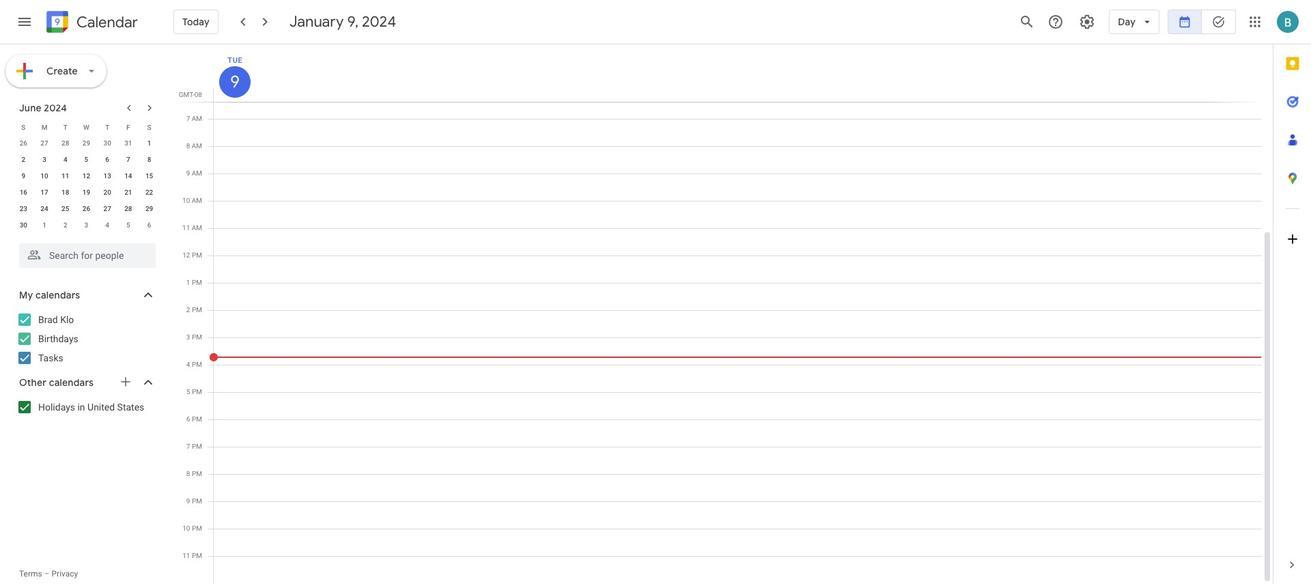 Task type: locate. For each thing, give the bounding box(es) containing it.
11 pm from the top
[[192, 525, 202, 532]]

26 left may 27 element
[[20, 139, 27, 147]]

1 vertical spatial 10
[[182, 197, 190, 204]]

2024 right 9, at the top of the page
[[362, 12, 396, 31]]

9
[[229, 71, 239, 93], [186, 169, 190, 177], [22, 172, 25, 180], [186, 497, 190, 505]]

calendars inside dropdown button
[[49, 376, 94, 389]]

26 element
[[78, 201, 95, 217]]

31
[[124, 139, 132, 147]]

united
[[87, 402, 115, 413]]

4 row from the top
[[13, 168, 160, 184]]

1 vertical spatial 6
[[147, 221, 151, 229]]

may 27 element
[[36, 135, 53, 152]]

w
[[83, 123, 89, 131]]

2 for 2 pm
[[186, 306, 190, 314]]

2024
[[362, 12, 396, 31], [44, 102, 67, 114]]

3 pm from the top
[[192, 306, 202, 314]]

2 vertical spatial 7
[[186, 443, 190, 450]]

row containing 2
[[13, 152, 160, 168]]

5 down the may 29 element
[[84, 156, 88, 163]]

june 2024
[[19, 102, 67, 114]]

task_alt
[[1212, 15, 1226, 29]]

6
[[105, 156, 109, 163], [147, 221, 151, 229], [186, 415, 190, 423]]

10
[[41, 172, 48, 180], [182, 197, 190, 204], [183, 525, 190, 532]]

7 pm from the top
[[192, 415, 202, 423]]

1 pm from the top
[[192, 251, 202, 259]]

5
[[84, 156, 88, 163], [126, 221, 130, 229], [186, 388, 190, 396]]

8 for 8
[[147, 156, 151, 163]]

1 horizontal spatial 12
[[183, 251, 190, 259]]

08
[[195, 91, 202, 98]]

t
[[63, 123, 67, 131], [105, 123, 109, 131]]

may 28 element
[[57, 135, 74, 152]]

23
[[20, 205, 27, 212]]

1 for 1 pm
[[186, 279, 190, 286]]

january 9, 2024
[[289, 12, 396, 31]]

25
[[62, 205, 69, 212]]

gmt-08
[[179, 91, 202, 98]]

30 for '30' element at the top left
[[20, 221, 27, 229]]

calendars
[[35, 289, 80, 301], [49, 376, 94, 389]]

9 for 9 pm
[[186, 497, 190, 505]]

1 vertical spatial 27
[[103, 205, 111, 212]]

30 for may 30 element
[[103, 139, 111, 147]]

pm up 3 pm
[[192, 306, 202, 314]]

10 up 11 am
[[182, 197, 190, 204]]

5 row from the top
[[13, 184, 160, 201]]

pm up '6 pm'
[[192, 388, 202, 396]]

klo
[[60, 314, 74, 325]]

0 horizontal spatial 6
[[105, 156, 109, 163]]

4 am from the top
[[192, 197, 202, 204]]

12
[[82, 172, 90, 180], [183, 251, 190, 259]]

2 vertical spatial 3
[[186, 333, 190, 341]]

5 for 5 pm
[[186, 388, 190, 396]]

11
[[62, 172, 69, 180], [182, 224, 190, 232], [183, 552, 190, 559]]

pm for 10 pm
[[192, 525, 202, 532]]

1 horizontal spatial 27
[[103, 205, 111, 212]]

0 vertical spatial calendars
[[35, 289, 80, 301]]

0 horizontal spatial 2024
[[44, 102, 67, 114]]

9 pm from the top
[[192, 470, 202, 477]]

4 for "july 4" 'element'
[[105, 221, 109, 229]]

7 for 7 pm
[[186, 443, 190, 450]]

12 up the "19" on the top of page
[[82, 172, 90, 180]]

my
[[19, 289, 33, 301]]

calendar
[[77, 13, 138, 32]]

s
[[21, 123, 26, 131], [147, 123, 151, 131]]

28 element
[[120, 201, 137, 217]]

0 vertical spatial 27
[[41, 139, 48, 147]]

row group containing 26
[[13, 135, 160, 234]]

0 horizontal spatial 28
[[62, 139, 69, 147]]

pm
[[192, 251, 202, 259], [192, 279, 202, 286], [192, 306, 202, 314], [192, 333, 202, 341], [192, 361, 202, 368], [192, 388, 202, 396], [192, 415, 202, 423], [192, 443, 202, 450], [192, 470, 202, 477], [192, 497, 202, 505], [192, 525, 202, 532], [192, 552, 202, 559]]

1 horizontal spatial 4
[[105, 221, 109, 229]]

0 horizontal spatial t
[[63, 123, 67, 131]]

1 horizontal spatial 29
[[145, 205, 153, 212]]

0 horizontal spatial 12
[[82, 172, 90, 180]]

29 down 22 element at top left
[[145, 205, 153, 212]]

privacy link
[[52, 569, 78, 579]]

28 for may 28 element
[[62, 139, 69, 147]]

4 down 3 pm
[[186, 361, 190, 368]]

pm for 7 pm
[[192, 443, 202, 450]]

18 element
[[57, 184, 74, 201]]

birthdays
[[38, 333, 78, 344]]

4 pm from the top
[[192, 333, 202, 341]]

0 vertical spatial 10
[[41, 172, 48, 180]]

27 down 20 element in the top left of the page
[[103, 205, 111, 212]]

2 vertical spatial 2
[[186, 306, 190, 314]]

9 up 10 pm
[[186, 497, 190, 505]]

9 down the tue
[[229, 71, 239, 93]]

29 for "29" 'element'
[[145, 205, 153, 212]]

calendars up in
[[49, 376, 94, 389]]

1 for july 1 element
[[42, 221, 46, 229]]

3 for 'july 3' element
[[84, 221, 88, 229]]

0 horizontal spatial 4
[[63, 156, 67, 163]]

11 for 11 am
[[182, 224, 190, 232]]

july 4 element
[[99, 217, 116, 234]]

calendars up brad klo
[[35, 289, 80, 301]]

1 s from the left
[[21, 123, 26, 131]]

2 vertical spatial 8
[[186, 470, 190, 477]]

5 pm from the top
[[192, 361, 202, 368]]

may 26 element
[[15, 135, 32, 152]]

4 down '27' element
[[105, 221, 109, 229]]

7 pm
[[186, 443, 202, 450]]

7 row from the top
[[13, 217, 160, 234]]

2 vertical spatial 11
[[183, 552, 190, 559]]

0 vertical spatial 26
[[20, 139, 27, 147]]

0 vertical spatial 7
[[186, 115, 190, 122]]

2 horizontal spatial 4
[[186, 361, 190, 368]]

11 down 10 am on the top left
[[182, 224, 190, 232]]

calendars inside dropdown button
[[35, 289, 80, 301]]

1 horizontal spatial 1
[[147, 139, 151, 147]]

t up may 30 element
[[105, 123, 109, 131]]

am down 8 am
[[192, 169, 202, 177]]

0 vertical spatial 28
[[62, 139, 69, 147]]

0 vertical spatial 2
[[22, 156, 25, 163]]

pm up 2 pm
[[192, 279, 202, 286]]

11 am
[[182, 224, 202, 232]]

20
[[103, 189, 111, 196]]

1 vertical spatial calendars
[[49, 376, 94, 389]]

6 inside 9 grid
[[186, 415, 190, 423]]

10 up 17
[[41, 172, 48, 180]]

7
[[186, 115, 190, 122], [126, 156, 130, 163], [186, 443, 190, 450]]

4 inside 9 grid
[[186, 361, 190, 368]]

6 down may 30 element
[[105, 156, 109, 163]]

4 inside 'element'
[[105, 221, 109, 229]]

gmt-
[[179, 91, 195, 98]]

2 row from the top
[[13, 135, 160, 152]]

29 inside 'element'
[[145, 205, 153, 212]]

date_range
[[1178, 15, 1192, 29]]

pm down 3 pm
[[192, 361, 202, 368]]

2 inside 9 grid
[[186, 306, 190, 314]]

6 down "29" 'element'
[[147, 221, 151, 229]]

1 vertical spatial 30
[[20, 221, 27, 229]]

pm for 9 pm
[[192, 497, 202, 505]]

12 pm from the top
[[192, 552, 202, 559]]

0 horizontal spatial 1
[[42, 221, 46, 229]]

july 3 element
[[78, 217, 95, 234]]

5 am from the top
[[192, 224, 202, 232]]

1 inside 9 grid
[[186, 279, 190, 286]]

5 pm
[[186, 388, 202, 396]]

1 vertical spatial 12
[[183, 251, 190, 259]]

tasks
[[38, 352, 63, 363]]

7 am
[[186, 115, 202, 122]]

am down the 08
[[192, 115, 202, 122]]

9 up 16
[[22, 172, 25, 180]]

1 right 31
[[147, 139, 151, 147]]

23 element
[[15, 201, 32, 217]]

calendar element
[[44, 8, 138, 38]]

6 down 5 pm
[[186, 415, 190, 423]]

3
[[42, 156, 46, 163], [84, 221, 88, 229], [186, 333, 190, 341]]

0 horizontal spatial s
[[21, 123, 26, 131]]

1 horizontal spatial t
[[105, 123, 109, 131]]

9 inside june 2024 grid
[[22, 172, 25, 180]]

june 2024 grid
[[13, 119, 160, 234]]

2 horizontal spatial 1
[[186, 279, 190, 286]]

0 horizontal spatial 5
[[84, 156, 88, 163]]

1 vertical spatial 2024
[[44, 102, 67, 114]]

am up the 12 pm
[[192, 224, 202, 232]]

None search field
[[0, 238, 169, 268]]

4 down may 28 element
[[63, 156, 67, 163]]

tab list
[[1274, 44, 1312, 546]]

12 element
[[78, 168, 95, 184]]

am down 9 am
[[192, 197, 202, 204]]

30
[[103, 139, 111, 147], [20, 221, 27, 229]]

1 vertical spatial 26
[[82, 205, 90, 212]]

0 horizontal spatial 2
[[22, 156, 25, 163]]

0 horizontal spatial 29
[[82, 139, 90, 147]]

states
[[117, 402, 144, 413]]

1 vertical spatial 8
[[147, 156, 151, 163]]

30 down the 23 element
[[20, 221, 27, 229]]

2 vertical spatial 5
[[186, 388, 190, 396]]

29
[[82, 139, 90, 147], [145, 205, 153, 212]]

1 vertical spatial 29
[[145, 205, 153, 212]]

am
[[192, 115, 202, 122], [192, 142, 202, 150], [192, 169, 202, 177], [192, 197, 202, 204], [192, 224, 202, 232]]

7 down '6 pm'
[[186, 443, 190, 450]]

11 down 10 pm
[[183, 552, 190, 559]]

pm down 10 pm
[[192, 552, 202, 559]]

0 vertical spatial 29
[[82, 139, 90, 147]]

11 up 18
[[62, 172, 69, 180]]

6 inside 'element'
[[147, 221, 151, 229]]

12 down 11 am
[[183, 251, 190, 259]]

8 am
[[186, 142, 202, 150]]

11 for 11 pm
[[183, 552, 190, 559]]

12 for 12 pm
[[183, 251, 190, 259]]

10 element
[[36, 168, 53, 184]]

2 horizontal spatial 6
[[186, 415, 190, 423]]

1 horizontal spatial 3
[[84, 221, 88, 229]]

other calendars
[[19, 376, 94, 389]]

8 pm from the top
[[192, 443, 202, 450]]

tue
[[228, 56, 243, 65]]

privacy
[[52, 569, 78, 579]]

1 horizontal spatial s
[[147, 123, 151, 131]]

12 inside 9 grid
[[183, 251, 190, 259]]

1 horizontal spatial 6
[[147, 221, 151, 229]]

0 horizontal spatial 27
[[41, 139, 48, 147]]

t up may 28 element
[[63, 123, 67, 131]]

1 vertical spatial 5
[[126, 221, 130, 229]]

0 vertical spatial 5
[[84, 156, 88, 163]]

6 for 6 pm
[[186, 415, 190, 423]]

1 horizontal spatial 28
[[124, 205, 132, 212]]

28
[[62, 139, 69, 147], [124, 205, 132, 212]]

29 element
[[141, 201, 158, 217]]

1 vertical spatial 4
[[105, 221, 109, 229]]

29 for the may 29 element
[[82, 139, 90, 147]]

settings menu image
[[1079, 14, 1096, 30]]

6 pm from the top
[[192, 388, 202, 396]]

27 element
[[99, 201, 116, 217]]

1 vertical spatial 7
[[126, 156, 130, 163]]

8
[[186, 142, 190, 150], [147, 156, 151, 163], [186, 470, 190, 477]]

am up 9 am
[[192, 142, 202, 150]]

15 element
[[141, 168, 158, 184]]

2 pm
[[186, 306, 202, 314]]

3 up 4 pm
[[186, 333, 190, 341]]

12 inside row
[[82, 172, 90, 180]]

5 inside 9 grid
[[186, 388, 190, 396]]

row containing 9
[[13, 168, 160, 184]]

28 for the 28 element
[[124, 205, 132, 212]]

2 horizontal spatial 5
[[186, 388, 190, 396]]

today
[[182, 16, 210, 28]]

2 vertical spatial 10
[[183, 525, 190, 532]]

3 inside 9 grid
[[186, 333, 190, 341]]

0 vertical spatial 3
[[42, 156, 46, 163]]

row group
[[13, 135, 160, 234]]

26
[[20, 139, 27, 147], [82, 205, 90, 212]]

1 vertical spatial 1
[[42, 221, 46, 229]]

10 pm from the top
[[192, 497, 202, 505]]

0 vertical spatial 8
[[186, 142, 190, 150]]

am for 10 am
[[192, 197, 202, 204]]

8 up 9 am
[[186, 142, 190, 150]]

30 left 31
[[103, 139, 111, 147]]

7 down gmt-
[[186, 115, 190, 122]]

m
[[41, 123, 47, 131]]

5 down the 28 element
[[126, 221, 130, 229]]

2 pm from the top
[[192, 279, 202, 286]]

2 down "may 26" element
[[22, 156, 25, 163]]

2 vertical spatial 6
[[186, 415, 190, 423]]

june
[[19, 102, 42, 114]]

0 vertical spatial 11
[[62, 172, 69, 180]]

6 row from the top
[[13, 201, 160, 217]]

13
[[103, 172, 111, 180]]

pm for 4 pm
[[192, 361, 202, 368]]

3 down 26 element
[[84, 221, 88, 229]]

0 vertical spatial 2024
[[362, 12, 396, 31]]

1
[[147, 139, 151, 147], [42, 221, 46, 229], [186, 279, 190, 286]]

1 vertical spatial 2
[[63, 221, 67, 229]]

0 horizontal spatial 30
[[20, 221, 27, 229]]

0 vertical spatial 12
[[82, 172, 90, 180]]

1 horizontal spatial 26
[[82, 205, 90, 212]]

27 down m
[[41, 139, 48, 147]]

9 for 9 am
[[186, 169, 190, 177]]

row containing 23
[[13, 201, 160, 217]]

29 down w
[[82, 139, 90, 147]]

24 element
[[36, 201, 53, 217]]

july 5 element
[[120, 217, 137, 234]]

2 vertical spatial 1
[[186, 279, 190, 286]]

1 horizontal spatial 5
[[126, 221, 130, 229]]

add other calendars image
[[119, 375, 133, 389]]

0 horizontal spatial 26
[[20, 139, 27, 147]]

pm up 4 pm
[[192, 333, 202, 341]]

1 vertical spatial 28
[[124, 205, 132, 212]]

8 inside row
[[147, 156, 151, 163]]

11 for 11
[[62, 172, 69, 180]]

terms link
[[19, 569, 42, 579]]

1 horizontal spatial 30
[[103, 139, 111, 147]]

2 am from the top
[[192, 142, 202, 150]]

row
[[13, 119, 160, 135], [13, 135, 160, 152], [13, 152, 160, 168], [13, 168, 160, 184], [13, 184, 160, 201], [13, 201, 160, 217], [13, 217, 160, 234]]

2
[[22, 156, 25, 163], [63, 221, 67, 229], [186, 306, 190, 314]]

2 down 25 element
[[63, 221, 67, 229]]

pm up 1 pm
[[192, 251, 202, 259]]

0 vertical spatial 4
[[63, 156, 67, 163]]

10 up 11 pm
[[183, 525, 190, 532]]

17 element
[[36, 184, 53, 201]]

9 up 10 am on the top left
[[186, 169, 190, 177]]

pm down 9 pm
[[192, 525, 202, 532]]

0 vertical spatial 6
[[105, 156, 109, 163]]

other
[[19, 376, 47, 389]]

1 row from the top
[[13, 119, 160, 135]]

1 vertical spatial 3
[[84, 221, 88, 229]]

3 row from the top
[[13, 152, 160, 168]]

pm for 5 pm
[[192, 388, 202, 396]]

3 am from the top
[[192, 169, 202, 177]]

2 up 3 pm
[[186, 306, 190, 314]]

s right f
[[147, 123, 151, 131]]

2 horizontal spatial 3
[[186, 333, 190, 341]]

3 down may 27 element
[[42, 156, 46, 163]]

2 t from the left
[[105, 123, 109, 131]]

may 29 element
[[78, 135, 95, 152]]

pm down 5 pm
[[192, 415, 202, 423]]

pm down '6 pm'
[[192, 443, 202, 450]]

0 vertical spatial 30
[[103, 139, 111, 147]]

8 down the 7 pm
[[186, 470, 190, 477]]

pm down '8 pm'
[[192, 497, 202, 505]]

1 horizontal spatial 2
[[63, 221, 67, 229]]

4
[[63, 156, 67, 163], [105, 221, 109, 229], [186, 361, 190, 368]]

2 for july 2 element
[[63, 221, 67, 229]]

1 down 24 element
[[42, 221, 46, 229]]

create
[[46, 65, 78, 77]]

28 down 21 'element'
[[124, 205, 132, 212]]

28 right may 27 element
[[62, 139, 69, 147]]

11 inside row
[[62, 172, 69, 180]]

2024 up m
[[44, 102, 67, 114]]

5 up '6 pm'
[[186, 388, 190, 396]]

–
[[44, 569, 50, 579]]

pm down the 7 pm
[[192, 470, 202, 477]]

27
[[41, 139, 48, 147], [103, 205, 111, 212]]

7 inside row
[[126, 156, 130, 163]]

am for 7 am
[[192, 115, 202, 122]]

10 inside row
[[41, 172, 48, 180]]

26 down the 19 element
[[82, 205, 90, 212]]

tuesday, january 9, today element
[[219, 66, 251, 98]]

s up "may 26" element
[[21, 123, 26, 131]]

1 am from the top
[[192, 115, 202, 122]]

8 up 15
[[147, 156, 151, 163]]

2 vertical spatial 4
[[186, 361, 190, 368]]

1 t from the left
[[63, 123, 67, 131]]

7 down may 31 "element"
[[126, 156, 130, 163]]

2 horizontal spatial 2
[[186, 306, 190, 314]]

1 down the 12 pm
[[186, 279, 190, 286]]

1 vertical spatial 11
[[182, 224, 190, 232]]



Task type: describe. For each thing, give the bounding box(es) containing it.
27 for may 27 element
[[41, 139, 48, 147]]

brad klo
[[38, 314, 74, 325]]

3 pm
[[186, 333, 202, 341]]

10 am
[[182, 197, 202, 204]]

16
[[20, 189, 27, 196]]

12 pm
[[183, 251, 202, 259]]

january
[[289, 12, 344, 31]]

terms – privacy
[[19, 569, 78, 579]]

7 for 7 am
[[186, 115, 190, 122]]

in
[[78, 402, 85, 413]]

14 element
[[120, 168, 137, 184]]

20 element
[[99, 184, 116, 201]]

july 2 element
[[57, 217, 74, 234]]

19 element
[[78, 184, 95, 201]]

12 for 12
[[82, 172, 90, 180]]

pm for 6 pm
[[192, 415, 202, 423]]

may 31 element
[[120, 135, 137, 152]]

14
[[124, 172, 132, 180]]

row containing 30
[[13, 217, 160, 234]]

4 for 4 pm
[[186, 361, 190, 368]]

holidays
[[38, 402, 75, 413]]

july 6 element
[[141, 217, 158, 234]]

pm for 3 pm
[[192, 333, 202, 341]]

21
[[124, 189, 132, 196]]

july 1 element
[[36, 217, 53, 234]]

row containing 26
[[13, 135, 160, 152]]

10 for 10 pm
[[183, 525, 190, 532]]

calendar heading
[[74, 13, 138, 32]]

16 element
[[15, 184, 32, 201]]

5 for 'july 5' element at left
[[126, 221, 130, 229]]

1 horizontal spatial 2024
[[362, 12, 396, 31]]

holidays in united states
[[38, 402, 144, 413]]

11 pm
[[183, 552, 202, 559]]

date_range button
[[1168, 5, 1202, 38]]

my calendars list
[[3, 309, 169, 369]]

day
[[1118, 16, 1136, 28]]

13 element
[[99, 168, 116, 184]]

9 inside tue 9
[[229, 71, 239, 93]]

4 pm
[[186, 361, 202, 368]]

6 pm
[[186, 415, 202, 423]]

main drawer image
[[16, 14, 33, 30]]

0 vertical spatial 1
[[147, 139, 151, 147]]

create button
[[5, 55, 106, 87]]

26 for 26 element
[[82, 205, 90, 212]]

am for 8 am
[[192, 142, 202, 150]]

today button
[[174, 5, 218, 38]]

pm for 1 pm
[[192, 279, 202, 286]]

22 element
[[141, 184, 158, 201]]

24
[[41, 205, 48, 212]]

11 element
[[57, 168, 74, 184]]

am for 11 am
[[192, 224, 202, 232]]

3 for 3 pm
[[186, 333, 190, 341]]

pm for 2 pm
[[192, 306, 202, 314]]

9 column header
[[213, 44, 1262, 102]]

0 horizontal spatial 3
[[42, 156, 46, 163]]

other calendars button
[[3, 372, 169, 393]]

1 pm
[[186, 279, 202, 286]]

8 for 8 pm
[[186, 470, 190, 477]]

am for 9 am
[[192, 169, 202, 177]]

25 element
[[57, 201, 74, 217]]

10 pm
[[183, 525, 202, 532]]

26 for "may 26" element
[[20, 139, 27, 147]]

my calendars
[[19, 289, 80, 301]]

9 am
[[186, 169, 202, 177]]

10 for 10 am
[[182, 197, 190, 204]]

my calendars button
[[3, 284, 169, 306]]

row containing 16
[[13, 184, 160, 201]]

9 grid
[[175, 44, 1273, 584]]

6 for 'july 6' 'element' on the left of the page
[[147, 221, 151, 229]]

Search for people text field
[[27, 243, 148, 268]]

2 s from the left
[[147, 123, 151, 131]]

9,
[[347, 12, 359, 31]]

19
[[82, 189, 90, 196]]

22
[[145, 189, 153, 196]]

17
[[41, 189, 48, 196]]

task_alt button
[[1202, 5, 1236, 38]]

pm for 8 pm
[[192, 470, 202, 477]]

f
[[126, 123, 130, 131]]

10 for 10
[[41, 172, 48, 180]]

day button
[[1110, 5, 1160, 38]]

may 30 element
[[99, 135, 116, 152]]

pm for 12 pm
[[192, 251, 202, 259]]

7 for 7
[[126, 156, 130, 163]]

15
[[145, 172, 153, 180]]

pm for 11 pm
[[192, 552, 202, 559]]

calendars for other calendars
[[49, 376, 94, 389]]

18
[[62, 189, 69, 196]]

calendars for my calendars
[[35, 289, 80, 301]]

8 for 8 am
[[186, 142, 190, 150]]

9 for 9
[[22, 172, 25, 180]]

8 pm
[[186, 470, 202, 477]]

row containing s
[[13, 119, 160, 135]]

30 element
[[15, 217, 32, 234]]

27 for '27' element
[[103, 205, 111, 212]]

9 pm
[[186, 497, 202, 505]]

21 element
[[120, 184, 137, 201]]

brad
[[38, 314, 58, 325]]

tue 9
[[228, 56, 243, 93]]

terms
[[19, 569, 42, 579]]



Task type: vqa. For each thing, say whether or not it's contained in the screenshot.
Greg Robinson, Organizer tree item
no



